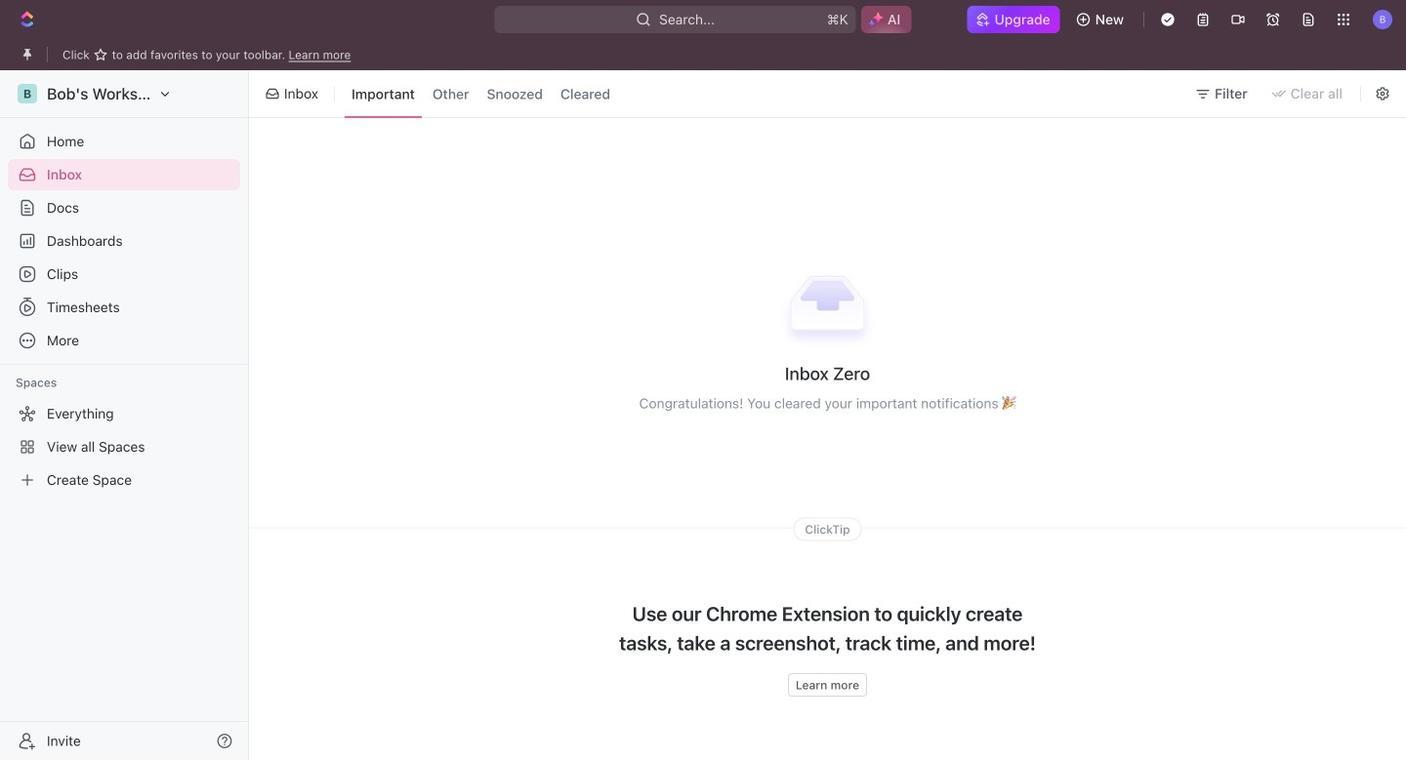 Task type: vqa. For each thing, say whether or not it's contained in the screenshot.
new button
no



Task type: describe. For each thing, give the bounding box(es) containing it.
tree inside sidebar navigation
[[8, 399, 240, 496]]



Task type: locate. For each thing, give the bounding box(es) containing it.
sidebar navigation
[[0, 70, 253, 761]]

bob's workspace, , element
[[18, 84, 37, 104]]

tab list
[[341, 66, 621, 121]]

tree
[[8, 399, 240, 496]]



